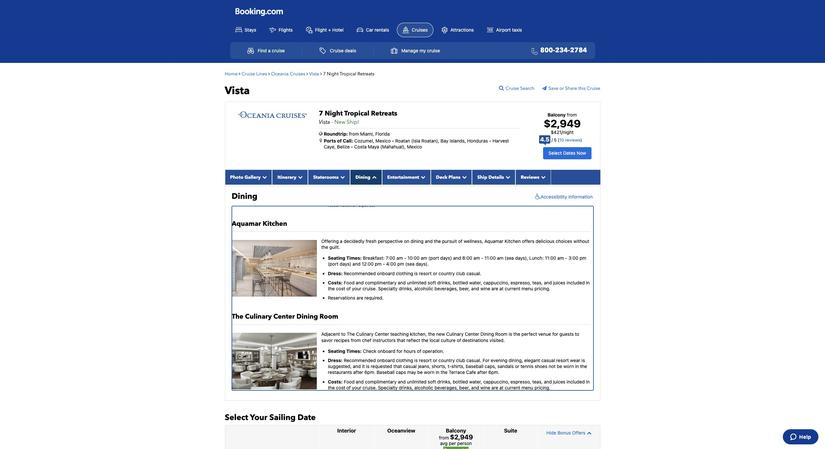 Task type: locate. For each thing, give the bounding box(es) containing it.
a inside navigation
[[268, 48, 271, 53]]

retreats inside 7 night tropical retreats vista - new ship!
[[371, 109, 398, 118]]

country inside recommended onboard clothing is resort or country club casual. for evening dining, elegant casual resort wear is suggested, and it is requested that casual jeans, shorts, t-shirts, baseball caps, sandals or tennis shoes not be worn in the restaurants after 6pm. baseball caps may be worn in the terrace cafe after 6pm.
[[439, 358, 455, 364]]

roundtrip:
[[324, 131, 348, 137]]

0 horizontal spatial /
[[552, 138, 553, 143]]

am right 8:00
[[474, 256, 480, 261]]

a right 'find'
[[268, 48, 271, 53]]

oceania cruises link
[[271, 71, 306, 77]]

2 teas, from the top
[[533, 379, 543, 385]]

2 bottled from the top
[[453, 379, 468, 385]]

chevron down image left reviews
[[505, 175, 511, 180]]

water, down cafe
[[470, 379, 483, 385]]

angle right image
[[269, 71, 270, 76], [307, 71, 308, 76], [321, 71, 322, 76]]

angle right image right the lines
[[269, 71, 270, 76]]

1 vertical spatial complimentary
[[365, 379, 397, 385]]

1 6pm. from the left
[[365, 370, 376, 376]]

1 vertical spatial /
[[552, 138, 553, 143]]

for inside adjacent to the culinary center teaching kitchen, the new culinary center dining room is the perfect venue for guests to savor recipes from chef instructors that reflect the local culture of destinations visited.
[[553, 332, 559, 337]]

2 cruise from the left
[[428, 48, 440, 53]]

2 club from the top
[[457, 358, 466, 364]]

- left 3:00
[[566, 256, 568, 261]]

+
[[328, 27, 331, 33]]

1 vertical spatial cruise.
[[363, 385, 377, 391]]

1 vertical spatial teas,
[[533, 379, 543, 385]]

your up reservations are required.
[[352, 286, 362, 292]]

retreats for 7 night tropical retreats
[[358, 71, 375, 77]]

1 bottled from the top
[[453, 280, 468, 286]]

from left the chef
[[351, 338, 361, 343]]

water, for aquamar kitchen
[[470, 280, 483, 286]]

the
[[434, 239, 441, 244], [322, 245, 329, 250], [328, 286, 335, 292], [429, 332, 435, 337], [514, 332, 521, 337], [422, 338, 429, 343], [581, 364, 588, 370], [441, 370, 448, 376], [328, 385, 335, 391]]

1 beverages, from the top
[[435, 286, 459, 292]]

at for aquamar kitchen
[[500, 286, 504, 292]]

chevron down image
[[261, 175, 267, 180], [297, 175, 303, 180], [420, 175, 426, 180], [505, 175, 511, 180]]

0 vertical spatial tropical
[[340, 71, 357, 77]]

menu for the culinary center dining room
[[522, 385, 534, 391]]

chevron down image inside staterooms dropdown button
[[339, 175, 345, 180]]

your down restaurants
[[352, 385, 362, 391]]

1 your from the top
[[352, 286, 362, 292]]

of inside offering a decidedly fresh perspective on dining and the pursuit of wellness, aquamar kitchen offers delicious choices without the guilt.
[[459, 239, 463, 244]]

2 chevron down image from the left
[[297, 175, 303, 180]]

• up the (mahahual),
[[392, 138, 394, 144]]

0 horizontal spatial select
[[225, 413, 248, 424]]

2 unlimited from the top
[[407, 379, 427, 385]]

0 vertical spatial 7
[[323, 71, 326, 77]]

2 food from the top
[[344, 379, 355, 385]]

airport
[[497, 27, 511, 33]]

beverages, down terrace
[[435, 385, 459, 391]]

chevron up image left entertainment
[[371, 175, 377, 180]]

or
[[560, 85, 565, 92], [433, 271, 438, 277], [433, 358, 438, 364], [516, 364, 520, 370]]

2784
[[571, 46, 588, 55]]

0 vertical spatial times:
[[347, 256, 362, 261]]

1 vertical spatial wine
[[481, 385, 491, 391]]

casual up the not
[[542, 358, 556, 364]]

1 horizontal spatial to
[[576, 332, 580, 337]]

unlimited down may
[[407, 379, 427, 385]]

0 vertical spatial country
[[439, 271, 455, 277]]

call:
[[343, 138, 353, 144]]

1 menu from the top
[[522, 286, 534, 292]]

reservations for reservations required.
[[328, 202, 356, 208]]

for
[[483, 358, 490, 364]]

adjacent
[[322, 332, 340, 337]]

cruise. for the culinary center dining room
[[363, 385, 377, 391]]

vista down angle right icon
[[225, 84, 250, 98]]

food and complimentary and unlimited soft drinks, bottled water, cappuccino, espresso, teas, and juices included in the cost of your cruise. specialty drinks, alcoholic beverages, beer, and wine are at current menu pricing. down terrace
[[328, 379, 590, 391]]

kitchen inside offering a decidedly fresh perspective on dining and the pursuit of wellness, aquamar kitchen offers delicious choices without the guilt.
[[505, 239, 521, 244]]

1 reservations from the top
[[328, 202, 356, 208]]

0 vertical spatial alcoholic
[[415, 286, 434, 292]]

food for the culinary center dining room
[[344, 379, 355, 385]]

vista right oceania cruises
[[310, 71, 319, 77]]

restaurants
[[328, 370, 352, 376]]

cruise right 'find'
[[272, 48, 285, 53]]

days) down offering a decidedly fresh perspective on dining and the pursuit of wellness, aquamar kitchen offers delicious choices without the guilt.
[[441, 256, 452, 261]]

0 horizontal spatial (sea
[[406, 262, 415, 267]]

1 vertical spatial food and complimentary and unlimited soft drinks, bottled water, cappuccino, espresso, teas, and juices included in the cost of your cruise. specialty drinks, alcoholic beverages, beer, and wine are at current menu pricing.
[[328, 379, 590, 391]]

night inside 7 night tropical retreats vista - new ship!
[[325, 109, 343, 118]]

1 vertical spatial reservations
[[328, 296, 356, 301]]

0 vertical spatial $2,949
[[544, 117, 581, 130]]

2 am from the left
[[421, 256, 428, 261]]

1 chevron down image from the left
[[339, 175, 345, 180]]

am left days),
[[498, 256, 504, 261]]

1 current from the top
[[505, 286, 521, 292]]

1 wine from the top
[[481, 286, 491, 292]]

7 inside 7 night tropical retreats vista - new ship!
[[319, 109, 323, 118]]

food up reservations are required.
[[344, 280, 355, 286]]

0 vertical spatial required.
[[357, 202, 376, 208]]

and inside recommended onboard clothing is resort or country club casual. for evening dining, elegant casual resort wear is suggested, and it is requested that casual jeans, shorts, t-shirts, baseball caps, sandals or tennis shoes not be worn in the restaurants after 6pm. baseball caps may be worn in the terrace cafe after 6pm.
[[353, 364, 361, 370]]

reviews
[[566, 138, 581, 143]]

2 11:00 from the left
[[546, 256, 557, 261]]

chevron down image for ship details
[[505, 175, 511, 180]]

2 clothing from the top
[[396, 358, 414, 364]]

the culinary center dining room
[[232, 313, 339, 322]]

wear
[[571, 358, 581, 364]]

1 horizontal spatial for
[[553, 332, 559, 337]]

2 costs: from the top
[[328, 379, 343, 385]]

$2,949 up 4.5 / 5 ( 10 reviews )
[[544, 117, 581, 130]]

1 vertical spatial beverages,
[[435, 385, 459, 391]]

from for balcony from $2,949 avg per person
[[439, 436, 449, 441]]

photo gallery
[[230, 174, 261, 181]]

wine for aquamar kitchen
[[481, 286, 491, 292]]

juices
[[554, 280, 566, 286], [554, 379, 566, 385]]

2 to from the left
[[576, 332, 580, 337]]

2 reservations from the top
[[328, 296, 356, 301]]

1 vertical spatial menu
[[522, 385, 534, 391]]

paper plane image
[[543, 86, 549, 91]]

dress: recommended onboard clothing is resort or country club casual.
[[328, 271, 482, 277]]

roundtrip: from miami, florida
[[324, 131, 390, 137]]

$2,949 inside balcony from $2,949 avg per person
[[451, 434, 474, 442]]

2 soft from the top
[[428, 379, 436, 385]]

cappuccino, for aquamar kitchen
[[484, 280, 510, 286]]

room up adjacent
[[320, 313, 339, 322]]

onboard up requested
[[377, 358, 395, 364]]

2 your from the top
[[352, 385, 362, 391]]

times: down the decidedly at the bottom
[[347, 256, 362, 261]]

sailing
[[270, 413, 296, 424]]

-
[[332, 119, 333, 126], [405, 256, 407, 261], [482, 256, 484, 261], [566, 256, 568, 261], [383, 262, 385, 267]]

2 chevron down image from the left
[[461, 175, 467, 180]]

0 vertical spatial (sea
[[505, 256, 514, 261]]

1 vertical spatial night
[[325, 109, 343, 118]]

1 vertical spatial days)
[[340, 262, 352, 267]]

1 soft from the top
[[428, 280, 436, 286]]

2 horizontal spatial chevron down image
[[540, 175, 546, 180]]

1 included from the top
[[567, 280, 585, 286]]

1 costs: from the top
[[328, 280, 343, 286]]

0 vertical spatial worn
[[564, 364, 575, 370]]

chevron down image inside photo gallery dropdown button
[[261, 175, 267, 180]]

find a cruise link
[[240, 44, 292, 57]]

recommended down 12:00
[[344, 271, 376, 277]]

cruise for cruise deals
[[330, 48, 344, 53]]

1 vertical spatial included
[[567, 379, 585, 385]]

0 vertical spatial reservations
[[328, 202, 356, 208]]

pm right 4:00 at left
[[398, 262, 405, 267]]

0 horizontal spatial 6pm.
[[365, 370, 376, 376]]

chevron down image inside ship details dropdown button
[[505, 175, 511, 180]]

0 vertical spatial casual
[[542, 358, 556, 364]]

1 unlimited from the top
[[407, 280, 427, 286]]

1 juices from the top
[[554, 280, 566, 286]]

chevron down image left staterooms
[[297, 175, 303, 180]]

vista inside 7 night tropical retreats vista - new ship!
[[319, 119, 330, 126]]

2 food and complimentary and unlimited soft drinks, bottled water, cappuccino, espresso, teas, and juices included in the cost of your cruise. specialty drinks, alcoholic beverages, beer, and wine are at current menu pricing. from the top
[[328, 379, 590, 391]]

times: left check
[[347, 349, 362, 354]]

car rentals link
[[352, 23, 395, 37]]

seating down recipes
[[328, 349, 346, 354]]

0 horizontal spatial casual
[[404, 364, 417, 370]]

(port down the seating times:
[[328, 262, 339, 267]]

1 cruise. from the top
[[363, 286, 377, 292]]

onboard inside recommended onboard clothing is resort or country club casual. for evening dining, elegant casual resort wear is suggested, and it is requested that casual jeans, shorts, t-shirts, baseball caps, sandals or tennis shoes not be worn in the restaurants after 6pm. baseball caps may be worn in the terrace cafe after 6pm.
[[377, 358, 395, 364]]

pursuit
[[443, 239, 457, 244]]

0 vertical spatial night
[[327, 71, 339, 77]]

2 alcoholic from the top
[[415, 385, 434, 391]]

belize
[[337, 144, 350, 150]]

jeans,
[[418, 364, 431, 370]]

chevron up image for dining
[[371, 175, 377, 180]]

1 seating from the top
[[328, 256, 346, 261]]

teas, down lunch:
[[533, 280, 543, 286]]

stays link
[[230, 23, 262, 37]]

dining inside "dropdown button"
[[356, 174, 371, 181]]

cruise deals link
[[313, 44, 364, 57]]

water, down 8:00
[[470, 280, 483, 286]]

0 vertical spatial recommended
[[344, 271, 376, 277]]

staterooms
[[314, 174, 339, 181]]

espresso, down tennis
[[511, 379, 532, 385]]

photo gallery button
[[225, 170, 272, 185]]

3 am from the left
[[474, 256, 480, 261]]

espresso, for aquamar kitchen
[[511, 280, 532, 286]]

1 at from the top
[[500, 286, 504, 292]]

on
[[404, 239, 410, 244]]

6pm. down caps,
[[489, 370, 500, 376]]

teas, for aquamar kitchen
[[533, 280, 543, 286]]

2 vertical spatial onboard
[[377, 358, 395, 364]]

2 dress: from the top
[[328, 358, 343, 364]]

2 horizontal spatial center
[[465, 332, 480, 337]]

for right venue
[[553, 332, 559, 337]]

soft down days).
[[428, 280, 436, 286]]

• down call:
[[351, 144, 353, 150]]

chevron down image left itinerary
[[261, 175, 267, 180]]

pm down breakfast:
[[375, 262, 382, 267]]

1 vertical spatial your
[[352, 385, 362, 391]]

soft for aquamar kitchen
[[428, 280, 436, 286]]

2 at from the top
[[500, 385, 504, 391]]

cruise search
[[506, 85, 535, 92]]

cruises left the vista link
[[290, 71, 306, 77]]

0 vertical spatial for
[[553, 332, 559, 337]]

1 vertical spatial water,
[[470, 379, 483, 385]]

1 food from the top
[[344, 280, 355, 286]]

decidedly
[[344, 239, 365, 244]]

of right pursuit
[[459, 239, 463, 244]]

specialty for aquamar kitchen
[[378, 286, 398, 292]]

0 vertical spatial unlimited
[[407, 280, 427, 286]]

0 vertical spatial beer,
[[460, 286, 470, 292]]

lunch:
[[530, 256, 544, 261]]

cruise inside manage my cruise dropdown button
[[428, 48, 440, 53]]

tropical for 7 night tropical retreats vista - new ship!
[[345, 109, 370, 118]]

that inside recommended onboard clothing is resort or country club casual. for evening dining, elegant casual resort wear is suggested, and it is requested that casual jeans, shorts, t-shirts, baseball caps, sandals or tennis shoes not be worn in the restaurants after 6pm. baseball caps may be worn in the terrace cafe after 6pm.
[[394, 364, 402, 370]]

1 vertical spatial (sea
[[406, 262, 415, 267]]

1 specialty from the top
[[378, 286, 398, 292]]

0 vertical spatial food
[[344, 280, 355, 286]]

1 alcoholic from the top
[[415, 286, 434, 292]]

11:00
[[485, 256, 496, 261], [546, 256, 557, 261]]

0 vertical spatial the
[[232, 313, 244, 322]]

2 complimentary from the top
[[365, 379, 397, 385]]

0 vertical spatial beverages,
[[435, 286, 459, 292]]

find
[[258, 48, 267, 53]]

chevron down image left dining "dropdown button"
[[339, 175, 345, 180]]

1 angle right image from the left
[[269, 71, 270, 76]]

0 vertical spatial soft
[[428, 280, 436, 286]]

night for 7 night tropical retreats
[[327, 71, 339, 77]]

tropical down deals in the top left of the page
[[340, 71, 357, 77]]

1 vertical spatial cappuccino,
[[484, 379, 510, 385]]

recommended inside recommended onboard clothing is resort or country club casual. for evening dining, elegant casual resort wear is suggested, and it is requested that casual jeans, shorts, t-shirts, baseball caps, sandals or tennis shoes not be worn in the restaurants after 6pm. baseball caps may be worn in the terrace cafe after 6pm.
[[344, 358, 376, 364]]

specialty down the dress: recommended onboard clothing is resort or country club casual.
[[378, 286, 398, 292]]

chevron down image left ship
[[461, 175, 467, 180]]

of
[[337, 138, 342, 144], [459, 239, 463, 244], [347, 286, 351, 292], [457, 338, 462, 343], [417, 349, 422, 354], [347, 385, 351, 391]]

espresso, for the culinary center dining room
[[511, 379, 532, 385]]

room up visited.
[[496, 332, 508, 337]]

2 seating from the top
[[328, 349, 346, 354]]

a inside offering a decidedly fresh perspective on dining and the pursuit of wellness, aquamar kitchen offers delicious choices without the guilt.
[[340, 239, 343, 244]]

0 vertical spatial seating
[[328, 256, 346, 261]]

2 included from the top
[[567, 379, 585, 385]]

tropical inside 7 night tropical retreats vista - new ship!
[[345, 109, 370, 118]]

cost for aquamar kitchen
[[336, 286, 346, 292]]

select          dates now
[[549, 150, 587, 156]]

save
[[549, 85, 559, 92]]

0 vertical spatial room
[[320, 313, 339, 322]]

1 food and complimentary and unlimited soft drinks, bottled water, cappuccino, espresso, teas, and juices included in the cost of your cruise. specialty drinks, alcoholic beverages, beer, and wine are at current menu pricing. from the top
[[328, 280, 590, 292]]

costs: for aquamar kitchen
[[328, 280, 343, 286]]

harvest caye, belize
[[324, 138, 510, 150]]

0 vertical spatial a
[[268, 48, 271, 53]]

1 horizontal spatial the
[[347, 332, 355, 337]]

from
[[568, 112, 577, 118], [349, 131, 359, 137], [351, 338, 361, 343], [439, 436, 449, 441]]

800-234-2784
[[541, 46, 588, 55]]

dress: up suggested,
[[328, 358, 343, 364]]

harvest
[[493, 138, 510, 144]]

of up the belize
[[337, 138, 342, 144]]

2 times: from the top
[[347, 349, 362, 354]]

menu
[[522, 286, 534, 292], [522, 385, 534, 391]]

3 angle right image from the left
[[321, 71, 322, 76]]

800-
[[541, 46, 556, 55]]

1 11:00 from the left
[[485, 256, 496, 261]]

chevron down image inside 'reviews' dropdown button
[[540, 175, 546, 180]]

cost up reservations are required.
[[336, 286, 346, 292]]

beverages,
[[435, 286, 459, 292], [435, 385, 459, 391]]

adjacent to the culinary center teaching kitchen, the new culinary center dining room is the perfect venue for guests to savor recipes from chef instructors that reflect the local culture of destinations visited.
[[322, 332, 580, 343]]

1 horizontal spatial a
[[340, 239, 343, 244]]

complimentary down 4:00 at left
[[365, 280, 397, 286]]

at
[[500, 286, 504, 292], [500, 385, 504, 391]]

local
[[430, 338, 440, 343]]

1 dress: from the top
[[328, 271, 343, 277]]

chevron down image inside 'entertainment' dropdown button
[[420, 175, 426, 180]]

4.5 / 5 ( 10 reviews )
[[541, 136, 583, 143]]

beverages, for aquamar kitchen
[[435, 286, 459, 292]]

are for aquamar kitchen
[[492, 286, 499, 292]]

vista main content
[[222, 66, 604, 450]]

deck
[[436, 174, 448, 181]]

specialty
[[378, 286, 398, 292], [378, 385, 398, 391]]

alcoholic for the culinary center dining room
[[415, 385, 434, 391]]

2 specialty from the top
[[378, 385, 398, 391]]

$2,949 for $2,949
[[544, 117, 581, 130]]

2 current from the top
[[505, 385, 521, 391]]

map marker image
[[320, 138, 322, 143]]

from inside adjacent to the culinary center teaching kitchen, the new culinary center dining room is the perfect venue for guests to savor recipes from chef instructors that reflect the local culture of destinations visited.
[[351, 338, 361, 343]]

dining
[[356, 174, 371, 181], [232, 191, 258, 202], [297, 313, 318, 322], [481, 332, 495, 337]]

current down days),
[[505, 286, 521, 292]]

1 horizontal spatial $2,949
[[544, 117, 581, 130]]

suite
[[505, 428, 518, 434]]

mexico
[[376, 138, 391, 144], [407, 144, 423, 150]]

0 horizontal spatial kitchen
[[263, 220, 287, 228]]

beer, for the culinary center dining room
[[460, 385, 470, 391]]

onboard down instructors
[[378, 349, 396, 354]]

3 chevron down image from the left
[[540, 175, 546, 180]]

unlimited down the dress: recommended onboard clothing is resort or country club casual.
[[407, 280, 427, 286]]

cruise inside the find a cruise link
[[272, 48, 285, 53]]

current for aquamar kitchen
[[505, 286, 521, 292]]

balcony
[[548, 112, 566, 118]]

0 vertical spatial clothing
[[396, 271, 414, 277]]

0 horizontal spatial days)
[[340, 262, 352, 267]]

cruise. up reservations are required.
[[363, 286, 377, 292]]

1 cost from the top
[[336, 286, 346, 292]]

to up recipes
[[342, 332, 346, 337]]

costs: down restaurants
[[328, 379, 343, 385]]

days) down the seating times:
[[340, 262, 352, 267]]

per
[[449, 441, 456, 447]]

chevron down image
[[339, 175, 345, 180], [461, 175, 467, 180], [540, 175, 546, 180]]

1 vertical spatial tropical
[[345, 109, 370, 118]]

offering a decidedly fresh perspective on dining and the pursuit of wellness, aquamar kitchen offers delicious choices without the guilt.
[[322, 239, 590, 250]]

chevron down image for itinerary
[[297, 175, 303, 180]]

0 vertical spatial cost
[[336, 286, 346, 292]]

chevron down image for staterooms
[[339, 175, 345, 180]]

from inside balcony from $2,949 avg per person
[[439, 436, 449, 441]]

be right the not
[[557, 364, 563, 370]]

1 vertical spatial $2,949
[[451, 434, 474, 442]]

food and complimentary and unlimited soft drinks, bottled water, cappuccino, espresso, teas, and juices included in the cost of your cruise. specialty drinks, alcoholic beverages, beer, and wine are at current menu pricing. down the breakfast: 7:00 am - 10:00 am (port days) and 8:00 am - 11:00 am (sea days), lunch: 11:00 am - 3:00 pm (port days) and 12:00 pm - 4:00 pm (sea days).
[[328, 280, 590, 292]]

chevron up image
[[371, 175, 377, 180], [586, 431, 592, 436]]

hotel
[[333, 27, 344, 33]]

0 vertical spatial cappuccino,
[[484, 280, 510, 286]]

chevron down image for photo gallery
[[261, 175, 267, 180]]

)
[[581, 138, 583, 143]]

1 horizontal spatial (sea
[[505, 256, 514, 261]]

teas, down the shoes
[[533, 379, 543, 385]]

beer, down cafe
[[460, 385, 470, 391]]

water, for the culinary center dining room
[[470, 379, 483, 385]]

fresh
[[366, 239, 377, 244]]

1 vertical spatial room
[[496, 332, 508, 337]]

0 vertical spatial be
[[557, 364, 563, 370]]

0 horizontal spatial a
[[268, 48, 271, 53]]

0 horizontal spatial mexico
[[376, 138, 391, 144]]

1 vertical spatial clothing
[[396, 358, 414, 364]]

1 horizontal spatial 11:00
[[546, 256, 557, 261]]

2 cappuccino, from the top
[[484, 379, 510, 385]]

1 beer, from the top
[[460, 286, 470, 292]]

1 complimentary from the top
[[365, 280, 397, 286]]

7 for 7 night tropical retreats vista - new ship!
[[319, 109, 323, 118]]

mexico down '(isla'
[[407, 144, 423, 150]]

casual. inside recommended onboard clothing is resort or country club casual. for evening dining, elegant casual resort wear is suggested, and it is requested that casual jeans, shorts, t-shirts, baseball caps, sandals or tennis shoes not be worn in the restaurants after 6pm. baseball caps may be worn in the terrace cafe after 6pm.
[[467, 358, 482, 364]]

from inside balcony from $2,949 $421 / night
[[568, 112, 577, 118]]

1 chevron down image from the left
[[261, 175, 267, 180]]

alcoholic for aquamar kitchen
[[415, 286, 434, 292]]

hours
[[404, 349, 416, 354]]

1 espresso, from the top
[[511, 280, 532, 286]]

11:00 right 8:00
[[485, 256, 496, 261]]

of down restaurants
[[347, 385, 351, 391]]

1 horizontal spatial casual
[[542, 358, 556, 364]]

1 vertical spatial dress:
[[328, 358, 343, 364]]

cruise. down baseball
[[363, 385, 377, 391]]

search
[[521, 85, 535, 92]]

2 pricing. from the top
[[535, 385, 551, 391]]

3 chevron down image from the left
[[420, 175, 426, 180]]

1 vertical spatial a
[[340, 239, 343, 244]]

2 country from the top
[[439, 358, 455, 364]]

1 pricing. from the top
[[535, 286, 551, 292]]

food and complimentary and unlimited soft drinks, bottled water, cappuccino, espresso, teas, and juices included in the cost of your cruise. specialty drinks, alcoholic beverages, beer, and wine are at current menu pricing.
[[328, 280, 590, 292], [328, 379, 590, 391]]

0 horizontal spatial chevron down image
[[339, 175, 345, 180]]

2 recommended from the top
[[344, 358, 376, 364]]

suggested,
[[328, 364, 352, 370]]

1 vertical spatial times:
[[347, 349, 362, 354]]

breakfast:
[[363, 256, 385, 261]]

search image
[[500, 85, 506, 91]]

cruise for cruise lines
[[242, 71, 255, 77]]

1 vertical spatial soft
[[428, 379, 436, 385]]

1 vertical spatial cruises
[[290, 71, 306, 77]]

dining,
[[509, 358, 524, 364]]

2 vertical spatial vista
[[319, 119, 330, 126]]

visited.
[[490, 338, 505, 343]]

2 juices from the top
[[554, 379, 566, 385]]

angle right image for cruises
[[307, 71, 308, 76]]

1 horizontal spatial kitchen
[[505, 239, 521, 244]]

cruise inside travel menu navigation
[[330, 48, 344, 53]]

teas, for the culinary center dining room
[[533, 379, 543, 385]]

soft down shorts,
[[428, 379, 436, 385]]

1 vertical spatial mexico
[[407, 144, 423, 150]]

2 cruise. from the top
[[363, 385, 377, 391]]

2 wine from the top
[[481, 385, 491, 391]]

2 beer, from the top
[[460, 385, 470, 391]]

home link
[[225, 71, 238, 77]]

chevron down image inside deck plans dropdown button
[[461, 175, 467, 180]]

2 cost from the top
[[336, 385, 346, 391]]

night right the vista link
[[327, 71, 339, 77]]

1 cruise from the left
[[272, 48, 285, 53]]

is right it
[[366, 364, 370, 370]]

4 chevron down image from the left
[[505, 175, 511, 180]]

cappuccino, for the culinary center dining room
[[484, 379, 510, 385]]

the left perfect
[[514, 332, 521, 337]]

/
[[562, 130, 563, 135], [552, 138, 553, 143]]

0 horizontal spatial after
[[354, 370, 364, 376]]

ship details
[[478, 174, 505, 181]]

1 teas, from the top
[[533, 280, 543, 286]]

drinks, down terrace
[[438, 379, 452, 385]]

0 horizontal spatial angle right image
[[269, 71, 270, 76]]

0 horizontal spatial to
[[342, 332, 346, 337]]

0 horizontal spatial $2,949
[[451, 434, 474, 442]]

1 vertical spatial select
[[225, 413, 248, 424]]

4 am from the left
[[498, 256, 504, 261]]

2 water, from the top
[[470, 379, 483, 385]]

now
[[577, 150, 587, 156]]

2 casual. from the top
[[467, 358, 482, 364]]

included down 3:00
[[567, 280, 585, 286]]

1 after from the left
[[354, 370, 364, 376]]

- left 10:00
[[405, 256, 407, 261]]

casual.
[[467, 271, 482, 277], [467, 358, 482, 364]]

night up the new at the top of page
[[325, 109, 343, 118]]

after down it
[[354, 370, 364, 376]]

unlimited for the culinary center dining room
[[407, 379, 427, 385]]

2 espresso, from the top
[[511, 379, 532, 385]]

7 up globe icon
[[319, 109, 323, 118]]

1 vertical spatial cost
[[336, 385, 346, 391]]

- inside 7 night tropical retreats vista - new ship!
[[332, 119, 333, 126]]

information
[[569, 194, 593, 200]]

2 angle right image from the left
[[307, 71, 308, 76]]

cruise left deals in the top left of the page
[[330, 48, 344, 53]]

pricing. for aquamar kitchen
[[535, 286, 551, 292]]

menu for aquamar kitchen
[[522, 286, 534, 292]]

honduras
[[468, 138, 488, 144]]

0 vertical spatial club
[[457, 271, 466, 277]]

1 cappuccino, from the top
[[484, 280, 510, 286]]

worn down wear
[[564, 364, 575, 370]]

2 horizontal spatial culinary
[[447, 332, 464, 337]]

$2,949 up "recommended" image
[[451, 434, 474, 442]]

select for select your sailing date
[[225, 413, 248, 424]]

1 am from the left
[[397, 256, 403, 261]]

1 water, from the top
[[470, 280, 483, 286]]

chevron up image inside hide bonus offers link
[[586, 431, 592, 436]]

chevron up image inside dining "dropdown button"
[[371, 175, 377, 180]]

0 horizontal spatial center
[[274, 313, 295, 322]]

select
[[549, 150, 563, 156], [225, 413, 248, 424]]

cruise right the my
[[428, 48, 440, 53]]

2 beverages, from the top
[[435, 385, 459, 391]]

/ up 4.5 / 5 ( 10 reviews )
[[562, 130, 563, 135]]

the inside adjacent to the culinary center teaching kitchen, the new culinary center dining room is the perfect venue for guests to savor recipes from chef instructors that reflect the local culture of destinations visited.
[[347, 332, 355, 337]]

flight + hotel link
[[301, 23, 349, 37]]

flight
[[315, 27, 327, 33]]

seating down guilt.
[[328, 256, 346, 261]]

1 horizontal spatial /
[[562, 130, 563, 135]]

of right culture
[[457, 338, 462, 343]]

2 after from the left
[[478, 370, 488, 376]]

1 vertical spatial club
[[457, 358, 466, 364]]

pm
[[580, 256, 587, 261], [375, 262, 382, 267], [398, 262, 405, 267]]

chevron down image inside itinerary dropdown button
[[297, 175, 303, 180]]

flights
[[279, 27, 293, 33]]

cost for the culinary center dining room
[[336, 385, 346, 391]]

is inside adjacent to the culinary center teaching kitchen, the new culinary center dining room is the perfect venue for guests to savor recipes from chef instructors that reflect the local culture of destinations visited.
[[509, 332, 513, 337]]

from right the balcony
[[568, 112, 577, 118]]

angle right image left the vista link
[[307, 71, 308, 76]]

juices for aquamar kitchen
[[554, 280, 566, 286]]

1 vertical spatial alcoholic
[[415, 385, 434, 391]]

your for aquamar kitchen
[[352, 286, 362, 292]]

(port up days).
[[429, 256, 439, 261]]

mexico down florida
[[376, 138, 391, 144]]

/ left the 5
[[552, 138, 553, 143]]

1 horizontal spatial •
[[392, 138, 394, 144]]

1 times: from the top
[[347, 256, 362, 261]]

dress: down the seating times:
[[328, 271, 343, 277]]

check
[[363, 349, 377, 354]]

2 menu from the top
[[522, 385, 534, 391]]

0 vertical spatial specialty
[[378, 286, 398, 292]]



Task type: describe. For each thing, give the bounding box(es) containing it.
stays
[[245, 27, 256, 33]]

soft for the culinary center dining room
[[428, 379, 436, 385]]

reservations for reservations are required.
[[328, 296, 356, 301]]

or down the breakfast: 7:00 am - 10:00 am (port days) and 8:00 am - 11:00 am (sea days), lunch: 11:00 am - 3:00 pm (port days) and 12:00 pm - 4:00 pm (sea days).
[[433, 271, 438, 277]]

oceania cruises image
[[237, 111, 308, 119]]

the up the "local"
[[429, 332, 435, 337]]

0 horizontal spatial be
[[418, 370, 423, 376]]

0 vertical spatial vista
[[310, 71, 319, 77]]

car
[[366, 27, 374, 33]]

(
[[558, 138, 560, 143]]

food and complimentary and unlimited soft drinks, bottled water, cappuccino, espresso, teas, and juices included in the cost of your cruise. specialty drinks, alcoholic beverages, beer, and wine are at current menu pricing. for the culinary center dining room
[[328, 379, 590, 391]]

beer, for aquamar kitchen
[[460, 286, 470, 292]]

tennis
[[521, 364, 534, 370]]

1 club from the top
[[457, 271, 466, 277]]

cruises inside vista main content
[[290, 71, 306, 77]]

at for the culinary center dining room
[[500, 385, 504, 391]]

bottled for the culinary center dining room
[[453, 379, 468, 385]]

2 horizontal spatial pm
[[580, 256, 587, 261]]

is right wear
[[582, 358, 586, 364]]

included for aquamar kitchen
[[567, 280, 585, 286]]

oceania
[[271, 71, 289, 77]]

dates
[[564, 150, 576, 156]]

wheelchair image
[[534, 194, 541, 200]]

seating for seating times: check onboard for hours of operation.
[[328, 349, 346, 354]]

5 am from the left
[[558, 256, 564, 261]]

of right hours
[[417, 349, 422, 354]]

globe image
[[319, 131, 323, 136]]

bay
[[441, 138, 449, 144]]

angle right image
[[239, 71, 241, 76]]

select for select          dates now
[[549, 150, 563, 156]]

dining inside adjacent to the culinary center teaching kitchen, the new culinary center dining room is the perfect venue for guests to savor recipes from chef instructors that reflect the local culture of destinations visited.
[[481, 332, 495, 337]]

unlimited for aquamar kitchen
[[407, 280, 427, 286]]

0 horizontal spatial the
[[232, 313, 244, 322]]

1 recommended from the top
[[344, 271, 376, 277]]

7 for 7 night tropical retreats
[[323, 71, 326, 77]]

wellness,
[[464, 239, 484, 244]]

cruise lines
[[242, 71, 267, 77]]

5
[[555, 138, 557, 143]]

save or share this cruise link
[[543, 85, 601, 92]]

resort up jeans,
[[419, 358, 432, 364]]

cafe
[[467, 370, 476, 376]]

entertainment
[[388, 174, 420, 181]]

airport taxis
[[497, 27, 523, 33]]

food for aquamar kitchen
[[344, 280, 355, 286]]

drinks, down the caps in the bottom left of the page
[[399, 385, 414, 391]]

from for roundtrip: from miami, florida
[[349, 131, 359, 137]]

1 horizontal spatial worn
[[564, 364, 575, 370]]

costs: for the culinary center dining room
[[328, 379, 343, 385]]

0 horizontal spatial pm
[[375, 262, 382, 267]]

2 6pm. from the left
[[489, 370, 500, 376]]

1 casual. from the top
[[467, 271, 482, 277]]

interior
[[338, 428, 356, 434]]

vista link
[[310, 71, 321, 77]]

0 vertical spatial kitchen
[[263, 220, 287, 228]]

1 vertical spatial casual
[[404, 364, 417, 370]]

from for balcony from $2,949 $421 / night
[[568, 112, 577, 118]]

1 horizontal spatial cruises
[[412, 27, 428, 33]]

accessibility
[[541, 194, 568, 200]]

cruise for cruise search
[[506, 85, 520, 92]]

photo
[[230, 174, 244, 181]]

a for find
[[268, 48, 271, 53]]

offers
[[523, 239, 535, 244]]

1 horizontal spatial pm
[[398, 262, 405, 267]]

reflect
[[407, 338, 421, 343]]

1 vertical spatial are
[[357, 296, 364, 301]]

800-234-2784 link
[[529, 46, 588, 55]]

or down dining, at bottom right
[[516, 364, 520, 370]]

days).
[[416, 262, 429, 267]]

manage my cruise
[[402, 48, 440, 53]]

night for 7 night tropical retreats vista - new ship!
[[325, 109, 343, 118]]

select your sailing date
[[225, 413, 316, 424]]

the down offering
[[322, 245, 329, 250]]

1 horizontal spatial mexico
[[407, 144, 423, 150]]

1 vertical spatial onboard
[[378, 349, 396, 354]]

drinks, down the breakfast: 7:00 am - 10:00 am (port days) and 8:00 am - 11:00 am (sea days), lunch: 11:00 am - 3:00 pm (port days) and 12:00 pm - 4:00 pm (sea days).
[[438, 280, 452, 286]]

a for offering
[[340, 239, 343, 244]]

- right 8:00
[[482, 256, 484, 261]]

baseball
[[466, 364, 484, 370]]

food and complimentary and unlimited soft drinks, bottled water, cappuccino, espresso, teas, and juices included in the cost of your cruise. specialty drinks, alcoholic beverages, beer, and wine are at current menu pricing. for aquamar kitchen
[[328, 280, 590, 292]]

balcony from $2,949 $421 / night
[[544, 112, 581, 135]]

and inside offering a decidedly fresh perspective on dining and the pursuit of wellness, aquamar kitchen offers delicious choices without the guilt.
[[425, 239, 433, 244]]

recommended onboard clothing is resort or country club casual. for evening dining, elegant casual resort wear is suggested, and it is requested that casual jeans, shorts, t-shirts, baseball caps, sandals or tennis shoes not be worn in the restaurants after 6pm. baseball caps may be worn in the terrace cafe after 6pm.
[[328, 358, 588, 376]]

cozumel,
[[355, 138, 375, 144]]

0 vertical spatial mexico
[[376, 138, 391, 144]]

offering
[[322, 239, 339, 244]]

0 horizontal spatial culinary
[[245, 313, 272, 322]]

evening
[[491, 358, 508, 364]]

1 to from the left
[[342, 332, 346, 337]]

the left pursuit
[[434, 239, 441, 244]]

of up reservations are required.
[[347, 286, 351, 292]]

complimentary for the culinary center dining room
[[365, 379, 397, 385]]

days),
[[516, 256, 529, 261]]

manage my cruise button
[[384, 44, 448, 57]]

1 clothing from the top
[[396, 271, 414, 277]]

the down shorts,
[[441, 370, 448, 376]]

chevron down image for entertainment
[[420, 175, 426, 180]]

hide
[[547, 431, 557, 436]]

bottled for aquamar kitchen
[[453, 280, 468, 286]]

chevron down image for reviews
[[540, 175, 546, 180]]

1 horizontal spatial culinary
[[356, 332, 374, 337]]

10:00
[[408, 256, 420, 261]]

find a cruise
[[258, 48, 285, 53]]

(mahahual),
[[381, 144, 406, 150]]

roatan
[[396, 138, 411, 144]]

juices for the culinary center dining room
[[554, 379, 566, 385]]

beverages, for the culinary center dining room
[[435, 385, 459, 391]]

accessibility information
[[541, 194, 593, 200]]

1 vertical spatial (port
[[328, 262, 339, 267]]

miami,
[[361, 131, 374, 137]]

1 horizontal spatial center
[[375, 332, 390, 337]]

1 horizontal spatial be
[[557, 364, 563, 370]]

retreats for 7 night tropical retreats vista - new ship!
[[371, 109, 398, 118]]

your
[[250, 413, 268, 424]]

ship details button
[[473, 170, 516, 185]]

seating for seating times:
[[328, 256, 346, 261]]

or right save
[[560, 85, 565, 92]]

or up shorts,
[[433, 358, 438, 364]]

ports of call:
[[324, 138, 353, 144]]

hide bonus offers link
[[540, 428, 599, 439]]

cruise. for aquamar kitchen
[[363, 286, 377, 292]]

room inside adjacent to the culinary center teaching kitchen, the new culinary center dining room is the perfect venue for guests to savor recipes from chef instructors that reflect the local culture of destinations visited.
[[496, 332, 508, 337]]

reviews
[[521, 174, 540, 181]]

clothing inside recommended onboard clothing is resort or country club casual. for evening dining, elegant casual resort wear is suggested, and it is requested that casual jeans, shorts, t-shirts, baseball caps, sandals or tennis shoes not be worn in the restaurants after 6pm. baseball caps may be worn in the terrace cafe after 6pm.
[[396, 358, 414, 364]]

that inside adjacent to the culinary center teaching kitchen, the new culinary center dining room is the perfect venue for guests to savor recipes from chef instructors that reflect the local culture of destinations visited.
[[397, 338, 406, 343]]

florida
[[376, 131, 390, 137]]

itinerary button
[[272, 170, 308, 185]]

dress: for dress: recommended onboard clothing is resort or country club casual.
[[328, 271, 343, 277]]

new
[[437, 332, 445, 337]]

0 vertical spatial aquamar
[[232, 220, 261, 228]]

complimentary for aquamar kitchen
[[365, 280, 397, 286]]

1 horizontal spatial days)
[[441, 256, 452, 261]]

resort left wear
[[557, 358, 569, 364]]

times: for seating times: check onboard for hours of operation.
[[347, 349, 362, 354]]

instructors
[[373, 338, 396, 343]]

flight + hotel
[[315, 27, 344, 33]]

person
[[458, 441, 472, 447]]

the down restaurants
[[328, 385, 335, 391]]

booking.com home image
[[236, 8, 283, 16]]

2 horizontal spatial •
[[490, 138, 492, 144]]

$2,949 for from
[[451, 434, 474, 442]]

night
[[563, 130, 574, 135]]

recipes
[[334, 338, 350, 343]]

t-
[[448, 364, 452, 370]]

dining
[[411, 239, 424, 244]]

sandals
[[498, 364, 514, 370]]

tropical for 7 night tropical retreats
[[340, 71, 357, 77]]

attractions link
[[436, 23, 480, 37]]

current for the culinary center dining room
[[505, 385, 521, 391]]

wine for the culinary center dining room
[[481, 385, 491, 391]]

are for the culinary center dining room
[[492, 385, 499, 391]]

pricing. for the culinary center dining room
[[535, 385, 551, 391]]

your for the culinary center dining room
[[352, 385, 362, 391]]

drinks, down the dress: recommended onboard clothing is resort or country club casual.
[[399, 286, 414, 292]]

new
[[335, 119, 346, 126]]

0 horizontal spatial for
[[397, 349, 403, 354]]

perspective
[[378, 239, 403, 244]]

specialty for the culinary center dining room
[[378, 385, 398, 391]]

0 horizontal spatial worn
[[424, 370, 435, 376]]

is down days).
[[415, 271, 418, 277]]

cruise lines link
[[242, 71, 267, 77]]

taxis
[[513, 27, 523, 33]]

reservations required.
[[328, 202, 376, 208]]

1 country from the top
[[439, 271, 455, 277]]

resort down days).
[[419, 271, 432, 277]]

save or share this cruise
[[549, 85, 601, 92]]

offers
[[573, 431, 586, 436]]

deck plans button
[[431, 170, 473, 185]]

cruise for find a cruise
[[272, 48, 285, 53]]

10 reviews link
[[560, 138, 581, 143]]

0 horizontal spatial •
[[351, 144, 353, 150]]

times: for seating times:
[[347, 256, 362, 261]]

ship!
[[347, 119, 360, 126]]

of inside adjacent to the culinary center teaching kitchen, the new culinary center dining room is the perfect venue for guests to savor recipes from chef instructors that reflect the local culture of destinations visited.
[[457, 338, 462, 343]]

this
[[579, 85, 586, 92]]

the down wear
[[581, 364, 588, 370]]

1 vertical spatial required.
[[365, 296, 384, 301]]

entertainment button
[[382, 170, 431, 185]]

the down kitchen,
[[422, 338, 429, 343]]

car rentals
[[366, 27, 390, 33]]

bonus
[[558, 431, 571, 436]]

aquamar inside offering a decidedly fresh perspective on dining and the pursuit of wellness, aquamar kitchen offers delicious choices without the guilt.
[[485, 239, 504, 244]]

7 night tropical retreats vista - new ship!
[[319, 109, 398, 126]]

cruise for manage my cruise
[[428, 48, 440, 53]]

/ inside 4.5 / 5 ( 10 reviews )
[[552, 138, 553, 143]]

teaching
[[391, 332, 409, 337]]

1 horizontal spatial (port
[[429, 256, 439, 261]]

- left 4:00 at left
[[383, 262, 385, 267]]

chevron down image for deck plans
[[461, 175, 467, 180]]

is down hours
[[415, 358, 418, 364]]

/ inside balcony from $2,949 $421 / night
[[562, 130, 563, 135]]

recommended image
[[444, 448, 469, 450]]

plans
[[449, 174, 461, 181]]

savor
[[322, 338, 333, 343]]

choices
[[556, 239, 573, 244]]

delicious
[[536, 239, 555, 244]]

dress: for dress:
[[328, 358, 343, 364]]

0 horizontal spatial room
[[320, 313, 339, 322]]

included for the culinary center dining room
[[567, 379, 585, 385]]

caps
[[396, 370, 406, 376]]

0 vertical spatial onboard
[[377, 271, 395, 277]]

chevron up image for hide bonus offers
[[586, 431, 592, 436]]

costa
[[355, 144, 367, 150]]

travel menu navigation
[[230, 42, 596, 59]]

angle right image for lines
[[269, 71, 270, 76]]

cruise deals
[[330, 48, 357, 53]]

1 vertical spatial vista
[[225, 84, 250, 98]]

deck plans
[[436, 174, 461, 181]]

share
[[566, 85, 578, 92]]

the up reservations are required.
[[328, 286, 335, 292]]

cruise right this
[[587, 85, 601, 92]]

club inside recommended onboard clothing is resort or country club casual. for evening dining, elegant casual resort wear is suggested, and it is requested that casual jeans, shorts, t-shirts, baseball caps, sandals or tennis shoes not be worn in the restaurants after 6pm. baseball caps may be worn in the terrace cafe after 6pm.
[[457, 358, 466, 364]]



Task type: vqa. For each thing, say whether or not it's contained in the screenshot.
fourth chevron down image from the right
yes



